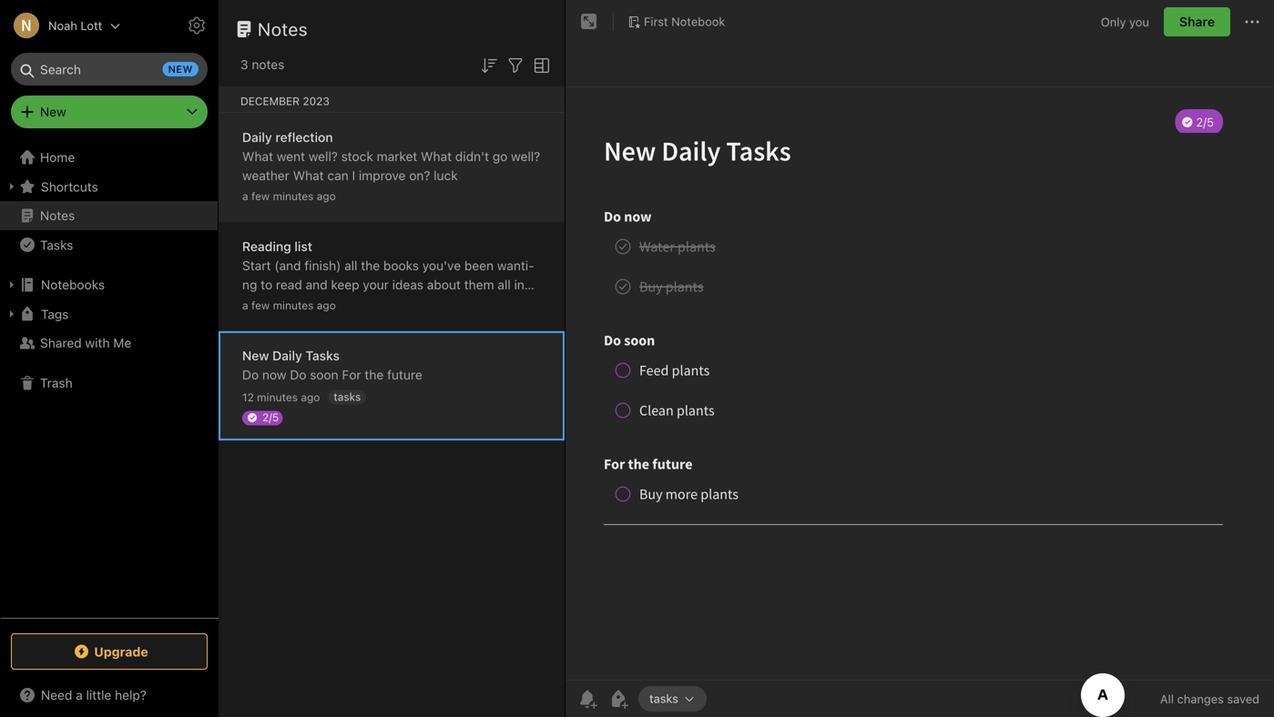Task type: locate. For each thing, give the bounding box(es) containing it.
new for new daily tasks
[[242, 349, 269, 364]]

the
[[361, 258, 380, 273], [365, 368, 384, 383]]

few
[[251, 190, 270, 203], [251, 299, 270, 312]]

0 vertical spatial ago
[[317, 190, 336, 203]]

minutes
[[273, 190, 314, 203], [273, 299, 314, 312], [257, 391, 298, 404]]

1 vertical spatial ago
[[317, 299, 336, 312]]

well?
[[309, 149, 338, 164], [511, 149, 540, 164]]

start
[[242, 258, 271, 273]]

new inside 'popup button'
[[40, 104, 66, 119]]

tasks button
[[639, 687, 707, 712]]

minutes up 2/5
[[257, 391, 298, 404]]

minutes inside daily reflection what went well? stock market what didn't go well? weather what can i improve on? luck a few minutes ago
[[273, 190, 314, 203]]

well? right go
[[511, 149, 540, 164]]

well? up can
[[309, 149, 338, 164]]

add filters image
[[505, 54, 527, 76]]

1 few from the top
[[251, 190, 270, 203]]

0 vertical spatial all
[[345, 258, 358, 273]]

notes down shortcuts
[[40, 208, 75, 223]]

(and
[[275, 258, 301, 273]]

View options field
[[527, 53, 553, 76]]

1 well? from the left
[[309, 149, 338, 164]]

1 horizontal spatial new
[[242, 349, 269, 364]]

1 horizontal spatial tasks
[[306, 349, 340, 364]]

few down 'weather'
[[251, 190, 270, 203]]

0 horizontal spatial notes
[[40, 208, 75, 223]]

daily down december on the top left of page
[[242, 130, 272, 145]]

new daily tasks
[[242, 349, 340, 364]]

future
[[387, 368, 423, 383]]

a down 'weather'
[[242, 190, 248, 203]]

add a reminder image
[[577, 689, 599, 711]]

1 horizontal spatial well?
[[511, 149, 540, 164]]

tasks Tag actions field
[[679, 693, 696, 706]]

ng
[[242, 258, 534, 292]]

Search text field
[[24, 53, 195, 86]]

0 vertical spatial new
[[40, 104, 66, 119]]

all
[[1161, 693, 1174, 707]]

tasks up soon
[[306, 349, 340, 364]]

new up now
[[242, 349, 269, 364]]

a
[[242, 190, 248, 203], [431, 297, 438, 312], [242, 299, 248, 312], [76, 688, 83, 703]]

notes up notes
[[258, 18, 308, 40]]

first notebook button
[[621, 9, 732, 35]]

stock
[[341, 149, 373, 164]]

new
[[40, 104, 66, 119], [242, 349, 269, 364]]

1 vertical spatial minutes
[[273, 299, 314, 312]]

now
[[262, 368, 287, 383]]

what up 'weather'
[[242, 149, 273, 164]]

0 horizontal spatial tasks
[[334, 391, 361, 404]]

12 minutes ago
[[242, 391, 320, 404]]

few inside daily reflection what went well? stock market what didn't go well? weather what can i improve on? luck a few minutes ago
[[251, 190, 270, 203]]

3
[[241, 57, 248, 72]]

new search field
[[24, 53, 199, 86]]

0 vertical spatial notes
[[258, 18, 308, 40]]

place.
[[268, 297, 303, 312]]

all left the in
[[498, 277, 511, 292]]

reading list start (and finish) all the books you've been wanti ng to read and keep your ideas about them all in one place. tip: if you're reading a physical book, take pictu...
[[242, 239, 534, 331]]

1 vertical spatial few
[[251, 299, 270, 312]]

with
[[85, 336, 110, 351]]

do down new daily tasks
[[290, 368, 307, 383]]

More actions field
[[1242, 7, 1264, 36]]

market
[[377, 149, 418, 164]]

tasks down for
[[334, 391, 361, 404]]

1 vertical spatial daily
[[272, 349, 302, 364]]

book,
[[493, 297, 526, 312]]

1 vertical spatial all
[[498, 277, 511, 292]]

tree
[[0, 143, 219, 618]]

tasks
[[334, 391, 361, 404], [650, 693, 679, 706]]

the up your at top
[[361, 258, 380, 273]]

do up 12
[[242, 368, 259, 383]]

notes
[[252, 57, 285, 72]]

daily
[[242, 130, 272, 145], [272, 349, 302, 364]]

a down about
[[431, 297, 438, 312]]

0 vertical spatial daily
[[242, 130, 272, 145]]

Add filters field
[[505, 53, 527, 76]]

0 horizontal spatial new
[[40, 104, 66, 119]]

need
[[41, 688, 72, 703]]

what up luck
[[421, 149, 452, 164]]

the inside reading list start (and finish) all the books you've been wanti ng to read and keep your ideas about them all in one place. tip: if you're reading a physical book, take pictu...
[[361, 258, 380, 273]]

trash link
[[0, 369, 218, 398]]

lott
[[81, 19, 102, 32]]

what
[[242, 149, 273, 164], [421, 149, 452, 164], [293, 168, 324, 183]]

add tag image
[[608, 689, 630, 711]]

ago
[[317, 190, 336, 203], [317, 299, 336, 312], [301, 391, 320, 404]]

all
[[345, 258, 358, 273], [498, 277, 511, 292]]

all up keep
[[345, 258, 358, 273]]

notes link
[[0, 201, 218, 231]]

reflection
[[276, 130, 333, 145]]

tags button
[[0, 300, 218, 329]]

tasks
[[40, 238, 73, 253], [306, 349, 340, 364]]

new button
[[11, 96, 208, 128]]

ago down soon
[[301, 391, 320, 404]]

0 horizontal spatial well?
[[309, 149, 338, 164]]

1 horizontal spatial do
[[290, 368, 307, 383]]

notes
[[258, 18, 308, 40], [40, 208, 75, 223]]

shared with me link
[[0, 329, 218, 358]]

0 horizontal spatial daily
[[242, 130, 272, 145]]

a few minutes ago
[[242, 299, 336, 312]]

2/5
[[262, 411, 279, 424]]

in
[[514, 277, 525, 292]]

pictu...
[[271, 316, 311, 331]]

0 vertical spatial tasks
[[40, 238, 73, 253]]

only you
[[1101, 15, 1150, 28]]

0 vertical spatial minutes
[[273, 190, 314, 203]]

reading
[[242, 239, 291, 254]]

a left little
[[76, 688, 83, 703]]

noah lott
[[48, 19, 102, 32]]

didn't
[[455, 149, 489, 164]]

weather
[[242, 168, 290, 183]]

0 horizontal spatial do
[[242, 368, 259, 383]]

ago down can
[[317, 190, 336, 203]]

2 do from the left
[[290, 368, 307, 383]]

keep
[[331, 277, 360, 292]]

settings image
[[186, 15, 208, 36]]

the right for
[[365, 368, 384, 383]]

tasks right add tag image
[[650, 693, 679, 706]]

1 vertical spatial tasks
[[650, 693, 679, 706]]

notebooks link
[[0, 271, 218, 300]]

0 vertical spatial the
[[361, 258, 380, 273]]

saved
[[1228, 693, 1260, 707]]

1 horizontal spatial tasks
[[650, 693, 679, 706]]

a inside reading list start (and finish) all the books you've been wanti ng to read and keep your ideas about them all in one place. tip: if you're reading a physical book, take pictu...
[[431, 297, 438, 312]]

new up home
[[40, 104, 66, 119]]

tree containing home
[[0, 143, 219, 618]]

minutes down 'weather'
[[273, 190, 314, 203]]

tasks button
[[0, 231, 218, 260]]

minutes up pictu...
[[273, 299, 314, 312]]

2 horizontal spatial what
[[421, 149, 452, 164]]

and
[[306, 277, 328, 292]]

1 vertical spatial new
[[242, 349, 269, 364]]

tasks up notebooks
[[40, 238, 73, 253]]

0 horizontal spatial tasks
[[40, 238, 73, 253]]

ago down and
[[317, 299, 336, 312]]

0 vertical spatial few
[[251, 190, 270, 203]]

daily up now
[[272, 349, 302, 364]]

what down went
[[293, 168, 324, 183]]

expand notebooks image
[[5, 278, 19, 292]]

few up take
[[251, 299, 270, 312]]

2 few from the top
[[251, 299, 270, 312]]



Task type: vqa. For each thing, say whether or not it's contained in the screenshot.
'a'
yes



Task type: describe. For each thing, give the bounding box(es) containing it.
only
[[1101, 15, 1127, 28]]

notebook
[[672, 15, 726, 28]]

wanti
[[497, 258, 534, 273]]

more actions image
[[1242, 11, 1264, 33]]

Note Editor text field
[[566, 87, 1275, 681]]

WHAT'S NEW field
[[0, 682, 219, 711]]

shared with me
[[40, 336, 131, 351]]

went
[[277, 149, 305, 164]]

do now do soon for the future
[[242, 368, 423, 383]]

click to collapse image
[[212, 684, 226, 706]]

share button
[[1164, 7, 1231, 36]]

tasks inside tasks button
[[40, 238, 73, 253]]

2 vertical spatial ago
[[301, 391, 320, 404]]

you've
[[423, 258, 461, 273]]

december
[[241, 95, 300, 108]]

2023
[[303, 95, 330, 108]]

all changes saved
[[1161, 693, 1260, 707]]

daily inside daily reflection what went well? stock market what didn't go well? weather what can i improve on? luck a few minutes ago
[[242, 130, 272, 145]]

3 notes
[[241, 57, 285, 72]]

2 well? from the left
[[511, 149, 540, 164]]

soon
[[310, 368, 339, 383]]

1 horizontal spatial notes
[[258, 18, 308, 40]]

expand note image
[[579, 11, 600, 33]]

about
[[427, 277, 461, 292]]

1 do from the left
[[242, 368, 259, 383]]

if
[[332, 297, 340, 312]]

december 2023
[[241, 95, 330, 108]]

can
[[328, 168, 349, 183]]

on?
[[409, 168, 430, 183]]

1 vertical spatial tasks
[[306, 349, 340, 364]]

you
[[1130, 15, 1150, 28]]

reading
[[383, 297, 428, 312]]

i
[[352, 168, 355, 183]]

to
[[261, 277, 273, 292]]

improve
[[359, 168, 406, 183]]

your
[[363, 277, 389, 292]]

changes
[[1178, 693, 1224, 707]]

for
[[342, 368, 361, 383]]

finish)
[[305, 258, 341, 273]]

1 horizontal spatial all
[[498, 277, 511, 292]]

new
[[168, 63, 193, 75]]

them
[[464, 277, 494, 292]]

books
[[384, 258, 419, 273]]

tip:
[[307, 297, 329, 312]]

a inside daily reflection what went well? stock market what didn't go well? weather what can i improve on? luck a few minutes ago
[[242, 190, 248, 203]]

luck
[[434, 168, 458, 183]]

2 vertical spatial minutes
[[257, 391, 298, 404]]

Account field
[[0, 7, 121, 44]]

take
[[242, 316, 267, 331]]

list
[[295, 239, 313, 254]]

need a little help?
[[41, 688, 147, 703]]

a inside 'field'
[[76, 688, 83, 703]]

share
[[1180, 14, 1215, 29]]

tasks inside button
[[650, 693, 679, 706]]

a up take
[[242, 299, 248, 312]]

ago inside daily reflection what went well? stock market what didn't go well? weather what can i improve on? luck a few minutes ago
[[317, 190, 336, 203]]

1 horizontal spatial what
[[293, 168, 324, 183]]

0 horizontal spatial what
[[242, 149, 273, 164]]

physical
[[441, 297, 489, 312]]

daily reflection what went well? stock market what didn't go well? weather what can i improve on? luck a few minutes ago
[[242, 130, 540, 203]]

first
[[644, 15, 668, 28]]

12
[[242, 391, 254, 404]]

read
[[276, 277, 302, 292]]

you're
[[343, 297, 380, 312]]

been
[[465, 258, 494, 273]]

first notebook
[[644, 15, 726, 28]]

home
[[40, 150, 75, 165]]

tags
[[41, 307, 69, 322]]

shortcuts
[[41, 179, 98, 194]]

shortcuts button
[[0, 172, 218, 201]]

little
[[86, 688, 111, 703]]

Sort options field
[[478, 53, 500, 76]]

notebooks
[[41, 277, 105, 292]]

expand tags image
[[5, 307, 19, 322]]

1 horizontal spatial daily
[[272, 349, 302, 364]]

ideas
[[392, 277, 424, 292]]

note window element
[[566, 0, 1275, 718]]

me
[[113, 336, 131, 351]]

noah
[[48, 19, 77, 32]]

shared
[[40, 336, 82, 351]]

help?
[[115, 688, 147, 703]]

new for new
[[40, 104, 66, 119]]

0 horizontal spatial all
[[345, 258, 358, 273]]

1 vertical spatial notes
[[40, 208, 75, 223]]

one
[[242, 297, 264, 312]]

trash
[[40, 376, 73, 391]]

go
[[493, 149, 508, 164]]

upgrade button
[[11, 634, 208, 671]]

upgrade
[[94, 645, 148, 660]]

0 vertical spatial tasks
[[334, 391, 361, 404]]

home link
[[0, 143, 219, 172]]

1 vertical spatial the
[[365, 368, 384, 383]]



